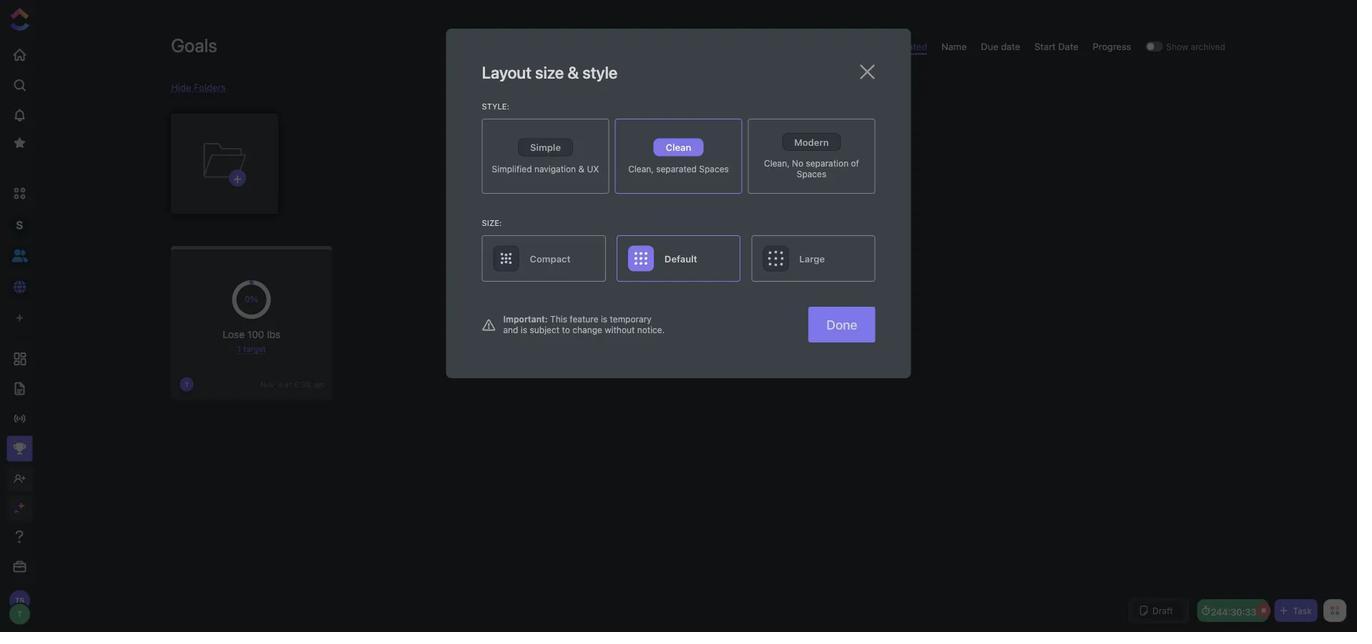Task type: describe. For each thing, give the bounding box(es) containing it.
& for style
[[568, 63, 579, 82]]

large
[[800, 253, 825, 264]]

folders
[[194, 82, 226, 92]]

simple
[[530, 142, 561, 153]]

lbs
[[267, 328, 281, 340]]

navigation
[[535, 164, 576, 174]]

important: this feature is temporary and is subject to change without notice.
[[503, 315, 665, 335]]

important:
[[503, 315, 548, 325]]

due date
[[981, 41, 1021, 52]]

user group image
[[12, 249, 28, 262]]

layout size & style dialog
[[446, 29, 911, 379]]

ux
[[587, 164, 599, 174]]

simplified
[[492, 164, 532, 174]]

no
[[792, 159, 804, 169]]

clean, no separation of spaces
[[764, 159, 859, 179]]

style:
[[482, 102, 510, 111]]

lose 100 lbs 1 target
[[223, 328, 281, 354]]

goals
[[171, 34, 217, 56]]

+
[[234, 170, 242, 186]]

1
[[237, 345, 241, 354]]

simplified navigation & ux
[[492, 164, 599, 174]]

notice.
[[637, 325, 665, 335]]

date
[[1059, 41, 1079, 52]]

layout
[[482, 63, 532, 82]]

name
[[942, 41, 967, 52]]

separated
[[656, 164, 697, 174]]

show
[[1167, 42, 1189, 52]]

without
[[605, 325, 635, 335]]

done
[[827, 317, 858, 332]]

clean, separated spaces
[[628, 164, 729, 174]]

244:30:33
[[1211, 607, 1257, 618]]

and
[[503, 325, 518, 335]]

separation
[[806, 159, 849, 169]]

start date
[[1035, 41, 1079, 52]]

feature
[[570, 315, 599, 325]]

date
[[1001, 41, 1021, 52]]

0 horizontal spatial is
[[521, 325, 528, 335]]



Task type: vqa. For each thing, say whether or not it's contained in the screenshot.


Task type: locate. For each thing, give the bounding box(es) containing it.
layout size & style
[[482, 63, 618, 82]]

task
[[1293, 606, 1312, 616]]

spaces inside the clean, no separation of spaces
[[797, 169, 827, 179]]

temporary
[[610, 315, 652, 325]]

0 vertical spatial &
[[568, 63, 579, 82]]

default
[[665, 253, 698, 264]]

hide
[[171, 82, 191, 92]]

progress
[[1093, 41, 1132, 52]]

subject
[[530, 325, 560, 335]]

clean,
[[764, 159, 790, 169], [628, 164, 654, 174]]

lose
[[223, 328, 245, 340]]

change
[[573, 325, 602, 335]]

show archived
[[1167, 42, 1226, 52]]

style
[[583, 63, 618, 82]]

& right size
[[568, 63, 579, 82]]

size
[[535, 63, 564, 82]]

start
[[1035, 41, 1056, 52]]

target
[[243, 345, 266, 354]]

updated
[[890, 41, 928, 52]]

1 horizontal spatial is
[[601, 315, 608, 325]]

size:
[[482, 218, 502, 228]]

of
[[851, 159, 859, 169]]

clean, for modern
[[764, 159, 790, 169]]

clean, for clean
[[628, 164, 654, 174]]

clean, inside the clean, no separation of spaces
[[764, 159, 790, 169]]

is down the 'important:'
[[521, 325, 528, 335]]

due
[[981, 41, 999, 52]]

spaces down "no"
[[797, 169, 827, 179]]

this
[[550, 315, 567, 325]]

to
[[562, 325, 570, 335]]

1 horizontal spatial spaces
[[797, 169, 827, 179]]

100
[[247, 328, 264, 340]]

compact
[[530, 253, 571, 264]]

clean, left "no"
[[764, 159, 790, 169]]

0 vertical spatial is
[[601, 315, 608, 325]]

clean, left separated
[[628, 164, 654, 174]]

& left ux
[[579, 164, 585, 174]]

is
[[601, 315, 608, 325], [521, 325, 528, 335]]

globe image
[[13, 281, 26, 294]]

0 horizontal spatial spaces
[[699, 164, 729, 174]]

1 vertical spatial &
[[579, 164, 585, 174]]

archived
[[1191, 42, 1226, 52]]

& for ux
[[579, 164, 585, 174]]

0 horizontal spatial clean,
[[628, 164, 654, 174]]

modern
[[795, 137, 829, 147]]

spaces
[[699, 164, 729, 174], [797, 169, 827, 179]]

is up without
[[601, 315, 608, 325]]

hide folders
[[171, 82, 226, 92]]

1 horizontal spatial clean,
[[764, 159, 790, 169]]

&
[[568, 63, 579, 82], [579, 164, 585, 174]]

1 vertical spatial is
[[521, 325, 528, 335]]

spaces right separated
[[699, 164, 729, 174]]

clean
[[666, 142, 692, 153]]



